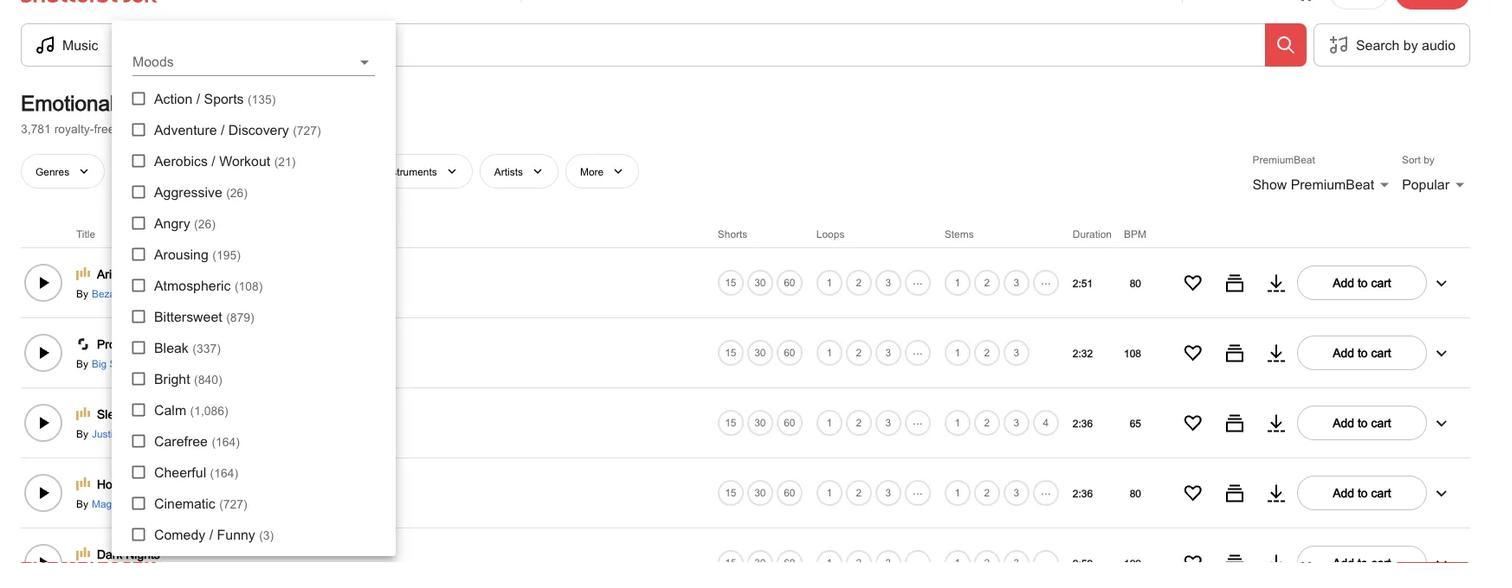 Task type: vqa. For each thing, say whether or not it's contained in the screenshot.
60 'BUTTON'
yes



Task type: locate. For each thing, give the bounding box(es) containing it.
1 vertical spatial 2:36
[[1073, 488, 1093, 500]]

2 30 from the top
[[755, 347, 766, 359]]

0 vertical spatial similar image
[[1225, 273, 1246, 293]]

by
[[76, 287, 88, 300], [76, 358, 88, 370], [76, 428, 88, 440], [76, 498, 88, 510]]

2 2:36 from the top
[[1073, 488, 1093, 500]]

cinematic
[[154, 496, 216, 512]]

comedy / funny (3)
[[154, 527, 274, 543]]

/ for action
[[196, 91, 200, 107]]

1 15 from the top
[[725, 277, 737, 289]]

1 vertical spatial (164)
[[210, 466, 238, 480]]

3 30 from the top
[[755, 417, 766, 429]]

try image
[[1266, 343, 1287, 364], [1266, 413, 1287, 434]]

1 30 from the top
[[755, 277, 766, 289]]

by beza
[[76, 287, 115, 300]]

(26) for angry
[[194, 217, 216, 231]]

save image for promises past
[[1183, 343, 1204, 364]]

2 60 from the top
[[784, 347, 796, 359]]

bleak (337)
[[154, 340, 221, 356]]

(164)
[[212, 435, 240, 449], [210, 466, 238, 480]]

(26) down length in the left top of the page
[[226, 186, 248, 200]]

emotional
[[21, 91, 115, 115]]

1 similar image from the top
[[1225, 343, 1246, 364]]

4 save image from the top
[[1183, 483, 1204, 504]]

stems
[[945, 228, 974, 240]]

2 add to cart from the top
[[1333, 346, 1392, 360]]

(164) for cheerful
[[210, 466, 238, 480]]

bright
[[154, 371, 190, 387]]

1 vertical spatial music
[[118, 122, 150, 135]]

60
[[784, 277, 796, 289], [784, 347, 796, 359], [784, 417, 796, 429], [784, 487, 796, 500]]

cart image
[[1295, 0, 1316, 3]]

(164) inside cheerful (164)
[[210, 466, 238, 480]]

promises past link
[[97, 336, 175, 353]]

(879)
[[226, 311, 254, 324]]

try image for sleep walking
[[1266, 413, 1287, 434]]

magnetize
[[92, 498, 139, 510]]

stock
[[121, 91, 170, 115]]

adventure
[[154, 122, 217, 138]]

4 by from the top
[[76, 498, 88, 510]]

try image for promises past
[[1266, 343, 1287, 364]]

play track image
[[33, 553, 54, 564]]

music
[[176, 91, 231, 115], [118, 122, 150, 135]]

similar image
[[1225, 343, 1246, 364], [1225, 413, 1246, 434], [1225, 553, 1246, 564]]

3 by from the top
[[76, 428, 88, 440]]

similar image for hope brings life
[[1225, 483, 1246, 504]]

4 cart from the top
[[1372, 486, 1392, 500]]

3 add to cart from the top
[[1333, 416, 1392, 430]]

0 horizontal spatial (727)
[[219, 498, 248, 512]]

1 vertical spatial try image
[[1266, 413, 1287, 434]]

similar image
[[1225, 273, 1246, 293], [1225, 483, 1246, 504]]

adventure / discovery (727)
[[154, 122, 321, 138]]

aggressive (26)
[[154, 184, 248, 200]]

3 button for promises past
[[874, 339, 903, 368]]

4 add from the top
[[1333, 486, 1355, 500]]

2 3 button from the top
[[874, 479, 903, 508]]

by left magnetize
[[76, 498, 88, 510]]

aggressive
[[154, 184, 222, 200]]

80 down 65
[[1130, 488, 1142, 500]]

length
[[215, 165, 246, 177]]

save image
[[1183, 273, 1204, 293], [1183, 343, 1204, 364], [1183, 413, 1204, 434], [1183, 483, 1204, 504]]

0 vertical spatial (727)
[[293, 123, 321, 137]]

to for sleep walking
[[1358, 416, 1368, 430]]

try image
[[1266, 273, 1287, 293], [1266, 483, 1287, 504], [1266, 553, 1287, 564]]

1 add to cart button from the top
[[1298, 266, 1428, 300]]

atmospheric
[[154, 278, 231, 294]]

calm (1,086)
[[154, 402, 228, 418]]

2 add from the top
[[1333, 346, 1355, 360]]

1 vertical spatial (727)
[[219, 498, 248, 512]]

instruments button
[[368, 154, 473, 189]]

0 vertical spatial 2:36
[[1073, 417, 1093, 429]]

4 15 from the top
[[725, 487, 737, 500]]

4 add to cart from the top
[[1333, 486, 1392, 500]]

bittersweet
[[154, 309, 222, 325]]

80 down bpm
[[1130, 277, 1142, 289]]

brings
[[129, 478, 163, 492]]

(26) inside angry (26)
[[194, 217, 216, 231]]

artists
[[494, 165, 523, 177]]

2:36
[[1073, 417, 1093, 429], [1073, 488, 1093, 500]]

... for arise again
[[913, 274, 923, 287]]

2 by from the top
[[76, 358, 88, 370]]

2 try image from the top
[[1266, 413, 1287, 434]]

1 to from the top
[[1358, 276, 1368, 290]]

0 vertical spatial (26)
[[226, 186, 248, 200]]

1 80 from the top
[[1130, 277, 1142, 289]]

3 to from the top
[[1358, 416, 1368, 430]]

1 horizontal spatial (727)
[[293, 123, 321, 137]]

1 horizontal spatial music
[[176, 91, 231, 115]]

cinematic (727)
[[154, 496, 248, 512]]

1 add to cart from the top
[[1333, 276, 1392, 290]]

...
[[913, 274, 923, 287], [1041, 274, 1051, 287], [913, 344, 923, 358], [913, 414, 923, 428], [913, 484, 923, 498], [1041, 484, 1051, 498]]

title
[[76, 228, 95, 240]]

2 try image from the top
[[1266, 483, 1287, 504]]

more
[[580, 165, 604, 177]]

(26) inside aggressive (26)
[[226, 186, 248, 200]]

1 2:36 from the top
[[1073, 417, 1093, 429]]

0 horizontal spatial (26)
[[194, 217, 216, 231]]

(164) inside carefree (164)
[[212, 435, 240, 449]]

3 add to cart button from the top
[[1298, 406, 1428, 441]]

to for promises past
[[1358, 346, 1368, 360]]

by for promises
[[76, 358, 88, 370]]

0 horizontal spatial music
[[118, 122, 150, 135]]

bittersweet (879)
[[154, 309, 254, 325]]

add to cart button for arise again
[[1298, 266, 1428, 300]]

2 similar image from the top
[[1225, 483, 1246, 504]]

add for sleep walking
[[1333, 416, 1355, 430]]

by left big
[[76, 358, 88, 370]]

3 save image from the top
[[1183, 413, 1204, 434]]

30
[[755, 277, 766, 289], [755, 347, 766, 359], [755, 417, 766, 429], [755, 487, 766, 500]]

(840)
[[194, 373, 222, 387]]

music down stock
[[118, 122, 150, 135]]

(727) up the (21)
[[293, 123, 321, 137]]

similar image for past
[[1225, 343, 1246, 364]]

1 try image from the top
[[1266, 343, 1287, 364]]

(26) for aggressive
[[226, 186, 248, 200]]

2 vertical spatial try image
[[1266, 553, 1287, 564]]

1
[[827, 277, 833, 289], [955, 277, 961, 289], [827, 347, 833, 359], [955, 347, 961, 359], [827, 417, 833, 429], [955, 417, 961, 429], [827, 487, 833, 500], [955, 487, 961, 500]]

/ down the sports
[[221, 122, 225, 138]]

to
[[1358, 276, 1368, 290], [1358, 346, 1368, 360], [1358, 416, 1368, 430], [1358, 486, 1368, 500]]

(337)
[[193, 342, 221, 356]]

carefree (164)
[[154, 434, 240, 450]]

artists button
[[480, 154, 559, 189]]

past
[[151, 338, 175, 351]]

80 for arise again
[[1130, 277, 1142, 289]]

cart for promises past
[[1372, 346, 1392, 360]]

bpm
[[1124, 228, 1147, 240]]

(164) down (1,086) at left bottom
[[212, 435, 240, 449]]

arousing
[[154, 246, 209, 262]]

shutterstock image
[[21, 0, 161, 3]]

4 add to cart button from the top
[[1298, 476, 1428, 511]]

1 similar image from the top
[[1225, 273, 1246, 293]]

1 vertical spatial (26)
[[194, 217, 216, 231]]

0 vertical spatial try image
[[1266, 273, 1287, 293]]

(727) up funny at the bottom left of page
[[219, 498, 248, 512]]

2 to from the top
[[1358, 346, 1368, 360]]

4
[[1043, 417, 1049, 429]]

breame
[[122, 428, 158, 440]]

cart for sleep walking
[[1372, 416, 1392, 430]]

3
[[886, 277, 891, 289], [1014, 277, 1020, 289], [886, 347, 891, 359], [1014, 347, 1020, 359], [886, 417, 891, 429], [1014, 417, 1020, 429], [886, 487, 891, 499], [1014, 487, 1020, 500]]

free
[[94, 122, 115, 135]]

add to cart for arise again
[[1333, 276, 1392, 290]]

1 save image from the top
[[1183, 273, 1204, 293]]

by
[[1404, 37, 1419, 53]]

(26) up arousing (195) at the left top of page
[[194, 217, 216, 231]]

by left 'beza'
[[76, 287, 88, 300]]

0 vertical spatial try image
[[1266, 343, 1287, 364]]

(164) up cinematic (727)
[[210, 466, 238, 480]]

2 add to cart button from the top
[[1298, 336, 1428, 371]]

2 80 from the top
[[1130, 488, 1142, 500]]

1 vertical spatial 3 button
[[874, 479, 903, 508]]

1 vertical spatial similar image
[[1225, 413, 1246, 434]]

3 button
[[874, 339, 903, 368], [874, 479, 903, 508]]

more button
[[566, 154, 639, 189]]

0 vertical spatial similar image
[[1225, 343, 1246, 364]]

4 30 from the top
[[755, 487, 766, 500]]

1 vertical spatial try image
[[1266, 483, 1287, 504]]

/ left funny at the bottom left of page
[[209, 527, 213, 543]]

... for sleep walking
[[913, 414, 923, 428]]

15 for promises past
[[725, 347, 737, 359]]

1 add from the top
[[1333, 276, 1355, 290]]

2 similar image from the top
[[1225, 413, 1246, 434]]

1 try image from the top
[[1266, 273, 1287, 293]]

/
[[196, 91, 200, 107], [221, 122, 225, 138], [212, 153, 216, 169], [209, 527, 213, 543]]

sleep walking link
[[97, 406, 174, 423]]

bright (840)
[[154, 371, 222, 387]]

funny
[[217, 527, 255, 543]]

try image for hope brings life
[[1266, 483, 1287, 504]]

2
[[856, 277, 862, 289], [984, 277, 990, 289], [856, 347, 862, 359], [984, 347, 990, 359], [856, 417, 862, 429], [984, 417, 990, 429], [856, 487, 862, 500], [984, 487, 990, 500]]

3 button for hope brings life
[[874, 479, 903, 508]]

1 cart from the top
[[1372, 276, 1392, 290]]

60 for hope brings life
[[784, 487, 796, 500]]

big score audio link
[[88, 357, 165, 371]]

music up the adventure
[[176, 91, 231, 115]]

4 to from the top
[[1358, 486, 1368, 500]]

2 15 from the top
[[725, 347, 737, 359]]

audio
[[139, 358, 165, 370]]

cart
[[1372, 276, 1392, 290], [1372, 346, 1392, 360], [1372, 416, 1392, 430], [1372, 486, 1392, 500]]

None text field
[[133, 49, 354, 75]]

3 add from the top
[[1333, 416, 1355, 430]]

0 vertical spatial (164)
[[212, 435, 240, 449]]

... for hope brings life
[[913, 484, 923, 498]]

3 60 from the top
[[784, 417, 796, 429]]

sports
[[204, 91, 244, 107]]

3 cart from the top
[[1372, 416, 1392, 430]]

similar image for arise again
[[1225, 273, 1246, 293]]

/ right the action
[[196, 91, 200, 107]]

by for hope
[[76, 498, 88, 510]]

80
[[1130, 277, 1142, 289], [1130, 488, 1142, 500]]

0 vertical spatial 3 button
[[874, 339, 903, 368]]

/ left workout on the top of page
[[212, 153, 216, 169]]

2:36 for ...
[[1073, 488, 1093, 500]]

2 save image from the top
[[1183, 343, 1204, 364]]

4 60 from the top
[[784, 487, 796, 500]]

0 vertical spatial 80
[[1130, 277, 1142, 289]]

arise again link
[[97, 266, 158, 283]]

cart for hope brings life
[[1372, 486, 1392, 500]]

1 horizontal spatial (26)
[[226, 186, 248, 200]]

1 60 from the top
[[784, 277, 796, 289]]

1 3 button from the top
[[874, 339, 903, 368]]

beza link
[[88, 287, 115, 300]]

1 vertical spatial similar image
[[1225, 483, 1246, 504]]

2 vertical spatial similar image
[[1225, 553, 1246, 564]]

1 vertical spatial 80
[[1130, 488, 1142, 500]]

1 by from the top
[[76, 287, 88, 300]]

3 15 from the top
[[725, 417, 737, 429]]

by left justin
[[76, 428, 88, 440]]

2 cart from the top
[[1372, 346, 1392, 360]]



Task type: describe. For each thing, give the bounding box(es) containing it.
2:51
[[1073, 277, 1093, 289]]

add to cart for hope brings life
[[1333, 486, 1392, 500]]

royalty-
[[54, 122, 94, 135]]

instruments
[[383, 165, 437, 177]]

by for sleep
[[76, 428, 88, 440]]

(135)
[[248, 92, 276, 106]]

shorts
[[718, 228, 748, 240]]

promises past
[[97, 338, 175, 351]]

add for hope brings life
[[1333, 486, 1355, 500]]

try image for arise again
[[1266, 273, 1287, 293]]

60 inside button
[[784, 277, 796, 289]]

discovery
[[229, 122, 289, 138]]

similar image for walking
[[1225, 413, 1246, 434]]

tracks
[[153, 122, 185, 135]]

/ for adventure
[[221, 122, 225, 138]]

open image
[[354, 52, 375, 73]]

dark nights link
[[97, 546, 160, 564]]

audio
[[1422, 37, 1456, 53]]

cart for arise again
[[1372, 276, 1392, 290]]

hope
[[97, 478, 126, 492]]

3 similar image from the top
[[1225, 553, 1246, 564]]

add to cart button for sleep walking
[[1298, 406, 1428, 441]]

add for arise again
[[1333, 276, 1355, 290]]

save image for hope brings life
[[1183, 483, 1204, 504]]

3,781
[[21, 122, 51, 135]]

30 for arise again
[[755, 277, 766, 289]]

workout
[[219, 153, 270, 169]]

cheerful
[[154, 465, 206, 481]]

(195)
[[212, 248, 241, 262]]

search by audio button
[[1314, 24, 1471, 66]]

sleep
[[97, 408, 128, 422]]

to for arise again
[[1358, 276, 1368, 290]]

search by audio
[[1356, 37, 1456, 53]]

length button
[[200, 154, 282, 189]]

by justin breame
[[76, 428, 158, 440]]

duration
[[1073, 228, 1112, 240]]

0 vertical spatial music
[[176, 91, 231, 115]]

sleep walking
[[97, 408, 174, 422]]

score
[[110, 358, 137, 370]]

to for hope brings life
[[1358, 486, 1368, 500]]

walking
[[131, 408, 174, 422]]

atmospheric (108)
[[154, 278, 263, 294]]

comedy
[[154, 527, 206, 543]]

... for promises past
[[913, 344, 923, 358]]

hope brings life
[[97, 478, 186, 492]]

(3)
[[259, 529, 274, 543]]

promises
[[97, 338, 147, 351]]

add for promises past
[[1333, 346, 1355, 360]]

arousing (195)
[[154, 246, 241, 262]]

/ for comedy
[[209, 527, 213, 543]]

search image
[[1276, 35, 1297, 55]]

save image for arise again
[[1183, 273, 1204, 293]]

life
[[167, 478, 186, 492]]

arise again
[[97, 267, 158, 281]]

(727) inside adventure / discovery (727)
[[293, 123, 321, 137]]

60 for sleep walking
[[784, 417, 796, 429]]

60 for promises past
[[784, 347, 796, 359]]

30 for sleep walking
[[755, 417, 766, 429]]

cheerful (164)
[[154, 465, 238, 481]]

by big score audio
[[76, 358, 165, 370]]

(727) inside cinematic (727)
[[219, 498, 248, 512]]

big
[[92, 358, 107, 370]]

moods
[[127, 165, 158, 177]]

(21)
[[274, 155, 296, 168]]

add to cart button for hope brings life
[[1298, 476, 1428, 511]]

carefree
[[154, 434, 208, 450]]

aerobics / workout (21)
[[154, 153, 296, 169]]

add to cart button for promises past
[[1298, 336, 1428, 371]]

aerobics
[[154, 153, 208, 169]]

genres
[[36, 165, 69, 177]]

65
[[1130, 417, 1142, 429]]

dark nights
[[97, 548, 160, 562]]

save image for sleep walking
[[1183, 413, 1204, 434]]

15 for sleep walking
[[725, 417, 737, 429]]

dark
[[97, 548, 122, 562]]

3 try image from the top
[[1266, 553, 1287, 564]]

(108)
[[235, 279, 263, 293]]

30 for hope brings life
[[755, 487, 766, 500]]

hope brings life link
[[97, 476, 186, 494]]

bleak
[[154, 340, 189, 356]]

80 for hope brings life
[[1130, 488, 1142, 500]]

save image
[[1183, 553, 1204, 564]]

by magnetize music
[[76, 498, 169, 510]]

action
[[154, 91, 193, 107]]

moods button
[[112, 154, 193, 189]]

add to cart for promises past
[[1333, 346, 1392, 360]]

(164) for carefree
[[212, 435, 240, 449]]

15 for hope brings life
[[725, 487, 737, 500]]

angry (26)
[[154, 215, 216, 231]]

genres button
[[21, 154, 105, 189]]

by for arise
[[76, 287, 88, 300]]

108
[[1124, 347, 1142, 359]]

angry
[[154, 215, 190, 231]]

beza
[[92, 287, 115, 300]]

2:36 for 4
[[1073, 417, 1093, 429]]

30 for promises past
[[755, 347, 766, 359]]

(1,086)
[[190, 404, 228, 418]]

justin
[[92, 428, 119, 440]]

15 for arise again
[[725, 277, 737, 289]]

calm
[[154, 402, 186, 418]]

magnetize music link
[[88, 497, 169, 511]]

/ for aerobics
[[212, 153, 216, 169]]

emotional stock music 3,781 royalty-free music tracks
[[21, 91, 231, 135]]

nights
[[126, 548, 160, 562]]

loops
[[817, 228, 845, 240]]

add to cart for sleep walking
[[1333, 416, 1392, 430]]

search
[[1356, 37, 1400, 53]]

arise
[[97, 267, 125, 281]]

music
[[142, 498, 169, 510]]



